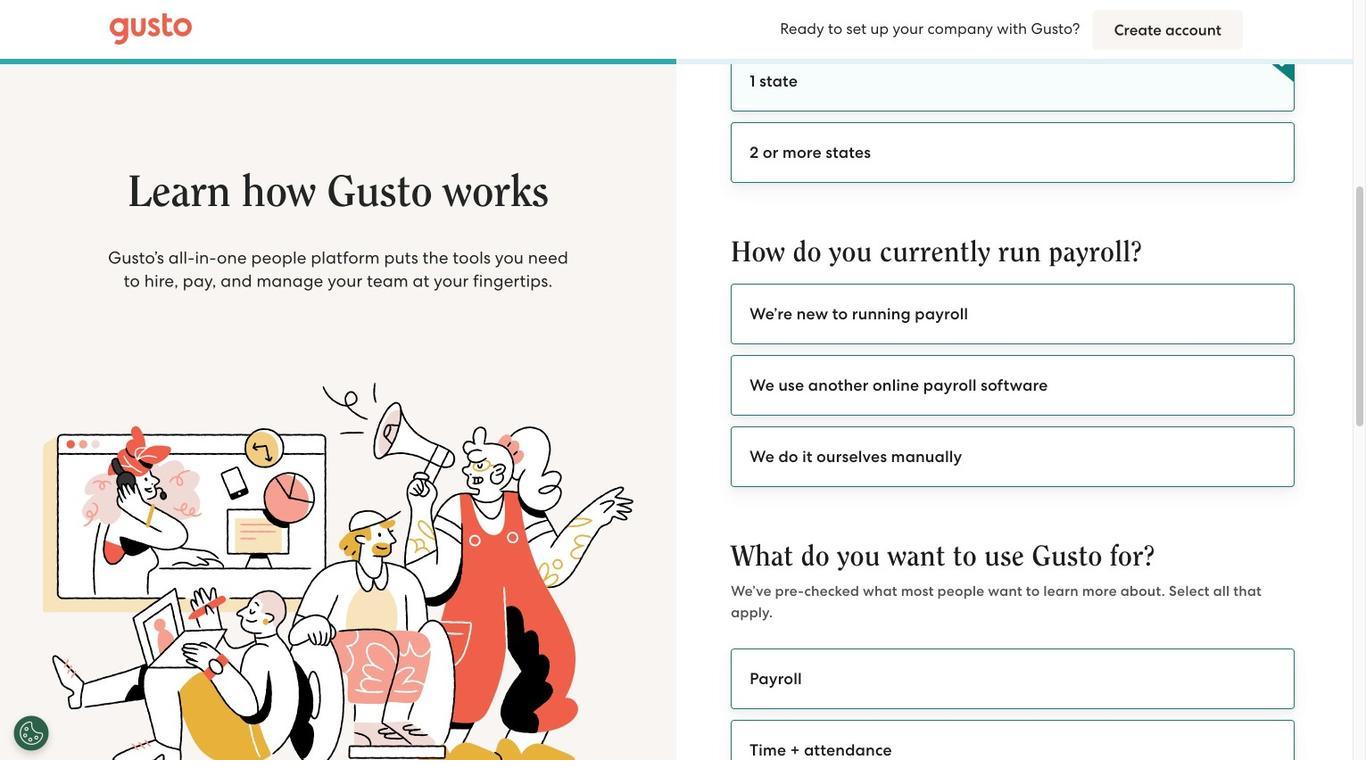 Task type: vqa. For each thing, say whether or not it's contained in the screenshot.
Happy employers using HR operating systems "Image"
yes



Task type: describe. For each thing, give the bounding box(es) containing it.
happy employers using hr operating systems image
[[0, 383, 677, 761]]



Task type: locate. For each thing, give the bounding box(es) containing it.
online payroll services, hr, and benefits | gusto image
[[110, 13, 192, 46]]



